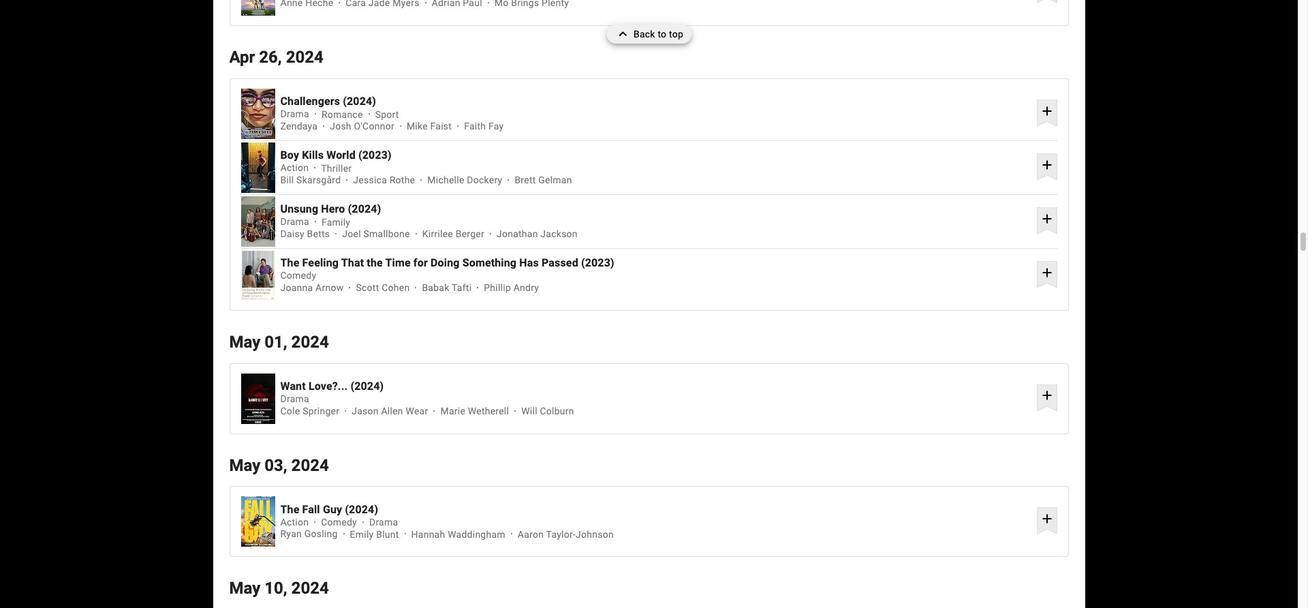 Task type: locate. For each thing, give the bounding box(es) containing it.
1 the from the top
[[281, 257, 300, 270]]

daisy
[[281, 228, 305, 239]]

action for the
[[281, 517, 309, 528]]

0 vertical spatial (2023)
[[359, 149, 392, 162]]

comedy down guy
[[321, 517, 357, 528]]

cohen
[[382, 282, 410, 293]]

group left ryan
[[241, 497, 275, 547]]

3 add image from the top
[[1040, 388, 1056, 404]]

jackson
[[541, 228, 578, 239]]

action up ryan
[[281, 517, 309, 528]]

back
[[634, 29, 656, 40]]

joel smallbone
[[342, 228, 410, 239]]

add image
[[1040, 157, 1056, 173], [1040, 264, 1056, 281]]

kirrilee
[[423, 228, 453, 239]]

may 01, 2024
[[229, 333, 329, 352]]

drama up cole
[[281, 394, 309, 405]]

comedy inside the feeling that the time for doing something has passed (2023) comedy
[[281, 270, 317, 281]]

comedy up the 'joanna'
[[281, 270, 317, 281]]

(2023) right passed
[[581, 257, 615, 270]]

the inside the feeling that the time for doing something has passed (2023) comedy
[[281, 257, 300, 270]]

marie wetherell
[[441, 406, 509, 416]]

7 group from the top
[[241, 497, 275, 547]]

(2024) up joel smallbone
[[348, 203, 381, 216]]

the feeling that the time for doing something has passed (2023) button
[[281, 257, 1032, 270]]

colburn
[[540, 406, 575, 416]]

the up the 'joanna'
[[281, 257, 300, 270]]

01,
[[265, 333, 287, 352]]

unsung hero (2024)
[[281, 203, 381, 216]]

aaron
[[518, 529, 544, 540]]

1 add image from the top
[[1040, 157, 1056, 173]]

(2024) inside want love?... (2024) drama
[[351, 380, 384, 393]]

2 add image from the top
[[1040, 264, 1056, 281]]

marie
[[441, 406, 466, 416]]

michelle dockery
[[428, 175, 503, 185]]

want
[[281, 380, 306, 393]]

4 add image from the top
[[1040, 511, 1056, 527]]

(2023) inside the feeling that the time for doing something has passed (2023) comedy
[[581, 257, 615, 270]]

group for unsung hero (2024)
[[241, 196, 275, 247]]

1 horizontal spatial comedy
[[321, 517, 357, 528]]

may for may 01, 2024
[[229, 333, 261, 352]]

thriller
[[321, 163, 352, 174]]

1 vertical spatial may
[[229, 456, 261, 475]]

2 vertical spatial may
[[229, 579, 261, 598]]

0 vertical spatial may
[[229, 333, 261, 352]]

group left "zendaya" in the top left of the page
[[241, 88, 275, 139]]

2 add image from the top
[[1040, 210, 1056, 227]]

5 group from the top
[[241, 250, 275, 300]]

0 horizontal spatial (2023)
[[359, 149, 392, 162]]

blunt
[[376, 529, 399, 540]]

jason allen wear
[[352, 406, 428, 416]]

for
[[414, 257, 428, 270]]

boy
[[281, 149, 299, 162]]

daisy betts
[[281, 228, 330, 239]]

(2023) up jessica
[[359, 149, 392, 162]]

2024 right 26,
[[286, 48, 324, 67]]

0 vertical spatial add image
[[1040, 157, 1056, 173]]

drama up the blunt
[[369, 517, 398, 528]]

something
[[463, 257, 517, 270]]

4 group from the top
[[241, 196, 275, 247]]

may 10, 2024
[[229, 579, 329, 598]]

2 the from the top
[[281, 503, 300, 516]]

6 group from the top
[[241, 373, 275, 424]]

smallbone
[[364, 228, 410, 239]]

group for boy kills world (2023)
[[241, 142, 275, 193]]

fall
[[302, 503, 320, 516]]

allen
[[381, 406, 403, 416]]

add image
[[1040, 103, 1056, 119], [1040, 210, 1056, 227], [1040, 388, 1056, 404], [1040, 511, 1056, 527]]

0 vertical spatial comedy
[[281, 270, 317, 281]]

2024 right the '10,'
[[292, 579, 329, 598]]

sport
[[375, 109, 399, 120]]

2024
[[286, 48, 324, 67], [292, 333, 329, 352], [292, 456, 329, 475], [292, 579, 329, 598]]

2024 right the 01,
[[292, 333, 329, 352]]

the fall guy (2024)
[[281, 503, 379, 516]]

2 may from the top
[[229, 456, 261, 475]]

group left the 'joanna'
[[241, 250, 275, 300]]

jason
[[352, 406, 379, 416]]

1 vertical spatial (2023)
[[581, 257, 615, 270]]

unsung
[[281, 203, 318, 216]]

1 vertical spatial comedy
[[321, 517, 357, 528]]

1 may from the top
[[229, 333, 261, 352]]

taylor-
[[546, 529, 576, 540]]

doing
[[431, 257, 460, 270]]

0 horizontal spatial comedy
[[281, 270, 317, 281]]

cole
[[281, 406, 300, 416]]

may left the '10,'
[[229, 579, 261, 598]]

the
[[281, 257, 300, 270], [281, 503, 300, 516]]

group for want love?... (2024)
[[241, 373, 275, 424]]

1 action from the top
[[281, 163, 309, 174]]

josh o'connor
[[330, 121, 395, 132]]

2024 right 03,
[[292, 456, 329, 475]]

group for the feeling that the time for doing something has passed (2023)
[[241, 250, 275, 300]]

1 vertical spatial action
[[281, 517, 309, 528]]

03,
[[265, 456, 287, 475]]

the left fall
[[281, 503, 300, 516]]

2 action from the top
[[281, 517, 309, 528]]

group up 26,
[[241, 0, 275, 16]]

ryan
[[281, 529, 302, 540]]

emily
[[350, 529, 374, 540]]

hannah
[[411, 529, 445, 540]]

apr
[[229, 48, 255, 67]]

may
[[229, 333, 261, 352], [229, 456, 261, 475], [229, 579, 261, 598]]

action down boy
[[281, 163, 309, 174]]

babak
[[422, 282, 450, 293]]

group
[[241, 0, 275, 16], [241, 88, 275, 139], [241, 142, 275, 193], [241, 196, 275, 247], [241, 250, 275, 300], [241, 373, 275, 424], [241, 497, 275, 547]]

1 vertical spatial the
[[281, 503, 300, 516]]

may for may 10, 2024
[[229, 579, 261, 598]]

0 vertical spatial the
[[281, 257, 300, 270]]

may left 03,
[[229, 456, 261, 475]]

the
[[367, 257, 383, 270]]

0 vertical spatial action
[[281, 163, 309, 174]]

(2023)
[[359, 149, 392, 162], [581, 257, 615, 270]]

(2024)
[[343, 95, 376, 108], [348, 203, 381, 216], [351, 380, 384, 393], [345, 503, 379, 516]]

may left the 01,
[[229, 333, 261, 352]]

the feeling that the time for doing something has passed (2023) comedy
[[281, 257, 615, 281]]

johnson
[[576, 529, 614, 540]]

ryan gosling and emily blunt in the fall guy (2024) image
[[241, 497, 275, 547]]

apr 26, 2024
[[229, 48, 324, 67]]

bill
[[281, 175, 294, 185]]

jonathan jackson
[[497, 228, 578, 239]]

jessica
[[353, 175, 387, 185]]

action
[[281, 163, 309, 174], [281, 517, 309, 528]]

3 may from the top
[[229, 579, 261, 598]]

drama
[[281, 109, 309, 120], [281, 217, 309, 228], [281, 394, 309, 405], [369, 517, 398, 528]]

add image for boy kills world (2023)
[[1040, 157, 1056, 173]]

kirrilee berger
[[423, 228, 485, 239]]

1 add image from the top
[[1040, 103, 1056, 119]]

the fall guy (2024) button
[[281, 503, 1032, 516]]

mike
[[407, 121, 428, 132]]

challengers (2024) button
[[281, 95, 1032, 108]]

1 horizontal spatial (2023)
[[581, 257, 615, 270]]

2 group from the top
[[241, 88, 275, 139]]

tafti
[[452, 282, 472, 293]]

group left cole
[[241, 373, 275, 424]]

that
[[341, 257, 364, 270]]

group left 'daisy'
[[241, 196, 275, 247]]

zendaya
[[281, 121, 318, 132]]

back to top button
[[607, 25, 692, 44]]

(2024) up jason
[[351, 380, 384, 393]]

3 group from the top
[[241, 142, 275, 193]]

1 vertical spatial add image
[[1040, 264, 1056, 281]]

group left bill
[[241, 142, 275, 193]]

add image for the fall guy (2024)
[[1040, 511, 1056, 527]]



Task type: describe. For each thing, give the bounding box(es) containing it.
joel
[[342, 228, 361, 239]]

drama inside want love?... (2024) drama
[[281, 394, 309, 405]]

will
[[522, 406, 538, 416]]

berger
[[456, 228, 485, 239]]

1 group from the top
[[241, 0, 275, 16]]

joanna
[[281, 282, 313, 293]]

fay
[[489, 121, 504, 132]]

love?...
[[309, 380, 348, 393]]

(2024) up romance at the left of page
[[343, 95, 376, 108]]

gosling
[[305, 529, 338, 540]]

phillip
[[484, 282, 511, 293]]

romance
[[322, 109, 363, 120]]

scott cohen
[[356, 282, 410, 293]]

back to top
[[634, 29, 684, 40]]

guy
[[323, 503, 342, 516]]

feeling
[[302, 257, 339, 270]]

world
[[327, 149, 356, 162]]

scott cohen and joanna arnow in the feeling that the time for doing something has passed (2023) image
[[241, 250, 275, 300]]

jessica rothe
[[353, 175, 415, 185]]

unsung hero (2024) button
[[281, 203, 1032, 216]]

the for the fall guy (2024)
[[281, 503, 300, 516]]

jonathan
[[497, 228, 538, 239]]

bill skarsgård
[[281, 175, 341, 185]]

dockery
[[467, 175, 503, 185]]

mike faist
[[407, 121, 452, 132]]

cole springer
[[281, 406, 340, 416]]

rothe
[[390, 175, 415, 185]]

expand less image
[[615, 25, 634, 44]]

passed
[[542, 257, 579, 270]]

angus k. caldwell, daisy betts, joel smallbone, kirrilee berger, tenz mccall, paul luke bonenfant, diesel la torraca, and jj pantano in unsung hero (2024) image
[[241, 196, 275, 247]]

want love?... (2024) drama
[[281, 380, 384, 405]]

kills
[[302, 149, 324, 162]]

the for the feeling that the time for doing something has passed (2023) comedy
[[281, 257, 300, 270]]

add image for unsung hero (2024)
[[1040, 210, 1056, 227]]

michelle
[[428, 175, 465, 185]]

emily blunt
[[350, 529, 399, 540]]

hannah waddingham
[[411, 529, 506, 540]]

drama up "zendaya" in the top left of the page
[[281, 109, 309, 120]]

may for may 03, 2024
[[229, 456, 261, 475]]

betts
[[307, 228, 330, 239]]

josh
[[330, 121, 352, 132]]

2024 for may 10, 2024
[[292, 579, 329, 598]]

will colburn
[[522, 406, 575, 416]]

group for challengers (2024)
[[241, 88, 275, 139]]

brett
[[515, 175, 536, 185]]

26,
[[259, 48, 282, 67]]

10,
[[265, 579, 287, 598]]

waddingham
[[448, 529, 506, 540]]

bill skarsgård in boy kills world (2023) image
[[241, 142, 275, 193]]

time
[[385, 257, 411, 270]]

o'connor
[[354, 121, 395, 132]]

2024 for apr 26, 2024
[[286, 48, 324, 67]]

skarsgård
[[297, 175, 341, 185]]

top
[[669, 29, 684, 40]]

challengers (2024)
[[281, 95, 376, 108]]

anne heche, adrian paul, eric parkinson, michael martin murphey, chevel shepherd, major dodge, mo brings plenty, cara jade myers, and major dodge jr. in wildfire: the legend of the cherokee ghost horse (2023) image
[[241, 0, 275, 16]]

2024 for may 01, 2024
[[292, 333, 329, 352]]

faith
[[464, 121, 486, 132]]

gelman
[[539, 175, 572, 185]]

add to watchlist image
[[1038, 0, 1058, 5]]

drama up 'daisy'
[[281, 217, 309, 228]]

brett gelman
[[515, 175, 572, 185]]

scott
[[356, 282, 379, 293]]

springer
[[303, 406, 340, 416]]

group for the fall guy (2024)
[[241, 497, 275, 547]]

arnow
[[316, 282, 344, 293]]

boy kills world (2023) button
[[281, 149, 1032, 162]]

aaron taylor-johnson
[[518, 529, 614, 540]]

boy kills world (2023)
[[281, 149, 392, 162]]

want love?... (2024) image
[[241, 373, 275, 424]]

andry
[[514, 282, 539, 293]]

challengers
[[281, 95, 340, 108]]

action for boy
[[281, 163, 309, 174]]

wear
[[406, 406, 428, 416]]

family
[[322, 217, 351, 228]]

add image for challengers (2024)
[[1040, 103, 1056, 119]]

faist
[[431, 121, 452, 132]]

2024 for may 03, 2024
[[292, 456, 329, 475]]

zendaya in challengers (2024) image
[[241, 88, 275, 139]]

to
[[658, 29, 667, 40]]

phillip andry
[[484, 282, 539, 293]]

may 03, 2024
[[229, 456, 329, 475]]

hero
[[321, 203, 345, 216]]

add image for the feeling that the time for doing something has passed (2023)
[[1040, 264, 1056, 281]]

(2024) up emily
[[345, 503, 379, 516]]



Task type: vqa. For each thing, say whether or not it's contained in the screenshot.
The Feeling That the Time for Doing Something Has Passed (2023) Comedy
yes



